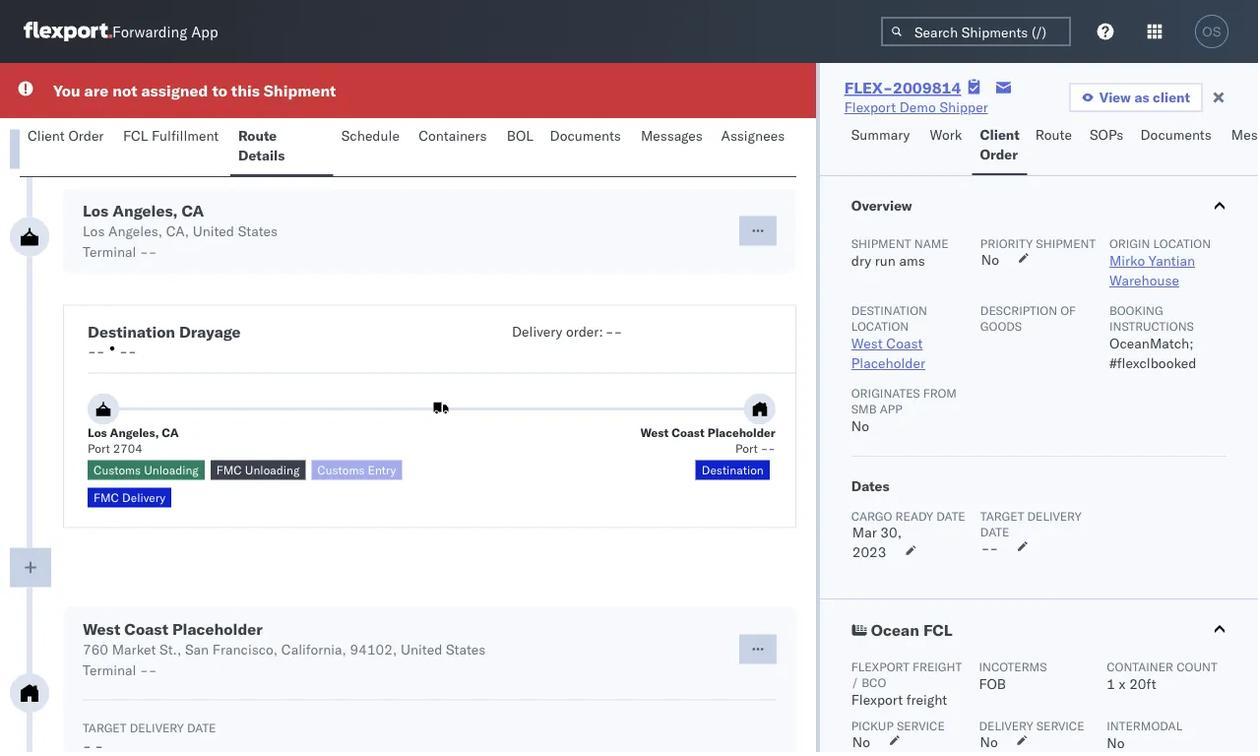 Task type: vqa. For each thing, say whether or not it's contained in the screenshot.


Task type: locate. For each thing, give the bounding box(es) containing it.
client order button down you
[[20, 118, 115, 176]]

ca up ca,
[[182, 200, 204, 220]]

view
[[1099, 89, 1131, 106]]

date inside target delivery date
[[980, 524, 1009, 539]]

flexport down bco
[[851, 691, 903, 708]]

delivery down customs unloading
[[122, 490, 165, 505]]

1 horizontal spatial fmc
[[216, 463, 242, 477]]

incoterms
[[979, 659, 1047, 674]]

documents button down client
[[1132, 117, 1223, 175]]

1 vertical spatial destination
[[88, 321, 175, 341]]

0 vertical spatial terminal
[[83, 243, 136, 260]]

/
[[851, 675, 859, 690]]

1 vertical spatial fcl
[[923, 620, 952, 640]]

route for route
[[1035, 126, 1072, 143]]

coast inside west coast placeholder port -- destination
[[672, 425, 705, 440]]

west inside west coast placeholder 760 market st., san francisco, california, 94102, united states terminal --
[[83, 619, 120, 638]]

los inside los angeles, ca port 2704
[[88, 425, 107, 440]]

flex-2009814
[[844, 78, 961, 97]]

1 vertical spatial united
[[401, 640, 442, 658]]

0 horizontal spatial documents
[[550, 127, 621, 144]]

fulfillment
[[152, 127, 219, 144]]

2 vertical spatial west
[[83, 619, 120, 638]]

0 horizontal spatial shipment
[[264, 81, 336, 100]]

1 horizontal spatial documents button
[[1132, 117, 1223, 175]]

0 vertical spatial app
[[191, 22, 218, 41]]

no for priority
[[981, 251, 999, 268]]

flexport inside flexport demo shipper link
[[844, 98, 896, 116]]

united right ca,
[[193, 222, 234, 239]]

intermodal
[[1107, 718, 1182, 733]]

coast inside west coast placeholder 760 market st., san francisco, california, 94102, united states terminal --
[[124, 619, 168, 638]]

client order button down shipper
[[972, 117, 1027, 175]]

-
[[140, 243, 148, 260], [148, 243, 157, 260], [605, 322, 614, 340], [614, 322, 622, 340], [88, 342, 96, 359], [96, 342, 105, 359], [119, 342, 128, 359], [128, 342, 137, 359], [761, 441, 768, 456], [768, 441, 775, 456], [981, 539, 990, 557], [990, 539, 998, 557], [140, 661, 148, 678], [148, 661, 157, 678]]

client order down you
[[28, 127, 104, 144]]

1 horizontal spatial unloading
[[245, 463, 300, 477]]

1 vertical spatial location
[[851, 318, 909, 333]]

schedule button
[[333, 118, 411, 176]]

0 horizontal spatial --
[[88, 342, 105, 359]]

0 vertical spatial destination
[[851, 303, 927, 317]]

1 customs from the left
[[94, 463, 141, 477]]

forwarding app
[[112, 22, 218, 41]]

1 horizontal spatial date
[[980, 524, 1009, 539]]

route for route details
[[238, 127, 277, 144]]

1 horizontal spatial documents
[[1140, 126, 1212, 143]]

2 horizontal spatial --
[[981, 539, 998, 557]]

view as client button
[[1069, 83, 1203, 112]]

0 horizontal spatial states
[[238, 222, 278, 239]]

2 vertical spatial los
[[88, 425, 107, 440]]

1 horizontal spatial route
[[1035, 126, 1072, 143]]

goods
[[980, 318, 1022, 333]]

order inside client order
[[980, 146, 1018, 163]]

app right forwarding
[[191, 22, 218, 41]]

1 service from the left
[[897, 718, 945, 733]]

1 vertical spatial freight
[[906, 691, 947, 708]]

target left "delivery" on the right bottom of the page
[[980, 508, 1024, 523]]

booking
[[1109, 303, 1163, 317]]

target down 760
[[83, 721, 127, 735]]

customs for customs unloading
[[94, 463, 141, 477]]

angeles, for los angeles, ca los angeles, ca, united states terminal --
[[112, 200, 178, 220]]

forwarding
[[112, 22, 187, 41]]

mar 30, 2023
[[852, 524, 902, 561]]

1 vertical spatial order
[[980, 146, 1018, 163]]

2 vertical spatial placeholder
[[172, 619, 263, 638]]

1 horizontal spatial port
[[735, 441, 758, 456]]

freight up pickup service
[[906, 691, 947, 708]]

location inside destination location west coast placeholder
[[851, 318, 909, 333]]

overview
[[851, 197, 912, 214]]

delivery down fob
[[979, 718, 1033, 733]]

terminal down 760
[[83, 661, 136, 678]]

0 vertical spatial united
[[193, 222, 234, 239]]

x
[[1119, 675, 1126, 692]]

documents for left documents "button"
[[550, 127, 621, 144]]

unloading for fmc unloading
[[245, 463, 300, 477]]

documents button right bol
[[542, 118, 633, 176]]

2009814
[[893, 78, 961, 97]]

mess button
[[1223, 117, 1258, 175]]

1 vertical spatial fmc
[[94, 490, 119, 505]]

location for coast
[[851, 318, 909, 333]]

0 horizontal spatial west
[[83, 619, 120, 638]]

20ft
[[1129, 675, 1156, 692]]

placeholder for west coast placeholder 760 market st., san francisco, california, 94102, united states terminal --
[[172, 619, 263, 638]]

location up west coast placeholder link
[[851, 318, 909, 333]]

app down "originates"
[[880, 401, 902, 416]]

0 vertical spatial west
[[851, 335, 883, 352]]

terminal up destination drayage
[[83, 243, 136, 260]]

destination inside west coast placeholder port -- destination
[[702, 463, 764, 477]]

1 vertical spatial coast
[[672, 425, 705, 440]]

angeles, up ca,
[[112, 200, 178, 220]]

94102,
[[350, 640, 397, 658]]

customs left 'entry'
[[317, 463, 365, 477]]

shipment
[[264, 81, 336, 100], [851, 236, 911, 251]]

0 horizontal spatial fcl
[[123, 127, 148, 144]]

fmc right customs unloading
[[216, 463, 242, 477]]

documents button
[[1132, 117, 1223, 175], [542, 118, 633, 176]]

unloading left customs entry
[[245, 463, 300, 477]]

1 horizontal spatial placeholder
[[708, 425, 775, 440]]

fob
[[979, 675, 1006, 692]]

united right 94102,
[[401, 640, 442, 658]]

documents
[[1140, 126, 1212, 143], [550, 127, 621, 144]]

flexport
[[844, 98, 896, 116], [851, 659, 909, 674], [851, 691, 903, 708]]

fcl fulfillment
[[123, 127, 219, 144]]

flexport down the flex-
[[844, 98, 896, 116]]

ca inside los angeles, ca port 2704
[[162, 425, 179, 440]]

1 vertical spatial shipment
[[851, 236, 911, 251]]

west inside destination location west coast placeholder
[[851, 335, 883, 352]]

angeles, inside los angeles, ca port 2704
[[110, 425, 159, 440]]

0 horizontal spatial route
[[238, 127, 277, 144]]

pickup
[[851, 718, 894, 733]]

1 horizontal spatial shipment
[[851, 236, 911, 251]]

demo
[[899, 98, 936, 116]]

client order down shipper
[[980, 126, 1020, 163]]

order down are
[[68, 127, 104, 144]]

order for the rightmost client order button
[[980, 146, 1018, 163]]

placeholder
[[851, 354, 925, 372], [708, 425, 775, 440], [172, 619, 263, 638]]

sops button
[[1082, 117, 1132, 175]]

documents right bol
[[550, 127, 621, 144]]

fcl right the ocean
[[923, 620, 952, 640]]

0 horizontal spatial ca
[[162, 425, 179, 440]]

1 vertical spatial los
[[83, 222, 105, 239]]

order
[[68, 127, 104, 144], [980, 146, 1018, 163]]

1 vertical spatial app
[[880, 401, 902, 416]]

location inside origin location mirko yantian warehouse
[[1153, 236, 1211, 251]]

states down details
[[238, 222, 278, 239]]

0 vertical spatial date
[[936, 508, 965, 523]]

2 vertical spatial coast
[[124, 619, 168, 638]]

0 horizontal spatial date
[[936, 508, 965, 523]]

service down flexport freight / bco flexport freight
[[897, 718, 945, 733]]

flexport for flexport demo shipper
[[844, 98, 896, 116]]

0 horizontal spatial target
[[83, 721, 127, 735]]

route left "sops"
[[1035, 126, 1072, 143]]

1 horizontal spatial app
[[880, 401, 902, 416]]

order for left client order button
[[68, 127, 104, 144]]

client down you
[[28, 127, 65, 144]]

flexport for flexport freight / bco flexport freight
[[851, 659, 909, 674]]

route details
[[238, 127, 285, 164]]

0 horizontal spatial port
[[88, 441, 110, 456]]

not
[[112, 81, 137, 100]]

forwarding app link
[[24, 22, 218, 41]]

fmc down customs unloading
[[94, 490, 119, 505]]

2 vertical spatial angeles,
[[110, 425, 159, 440]]

port inside los angeles, ca port 2704
[[88, 441, 110, 456]]

1 horizontal spatial ca
[[182, 200, 204, 220]]

0 horizontal spatial location
[[851, 318, 909, 333]]

documents down client
[[1140, 126, 1212, 143]]

1 vertical spatial terminal
[[83, 661, 136, 678]]

2 horizontal spatial coast
[[886, 335, 923, 352]]

west inside west coast placeholder port -- destination
[[640, 425, 669, 440]]

flexport up bco
[[851, 659, 909, 674]]

1 horizontal spatial client
[[980, 126, 1020, 143]]

1 vertical spatial placeholder
[[708, 425, 775, 440]]

west coast placeholder port -- destination
[[640, 425, 775, 477]]

order right work button
[[980, 146, 1018, 163]]

freight
[[912, 659, 962, 674], [906, 691, 947, 708]]

assignees
[[721, 127, 785, 144]]

messages
[[641, 127, 703, 144]]

0 vertical spatial states
[[238, 222, 278, 239]]

1
[[1107, 675, 1115, 692]]

2 horizontal spatial west
[[851, 335, 883, 352]]

delivery
[[1027, 508, 1081, 523]]

client down shipper
[[980, 126, 1020, 143]]

target delivery date
[[980, 508, 1081, 539]]

0 horizontal spatial customs
[[94, 463, 141, 477]]

freight down ocean fcl
[[912, 659, 962, 674]]

warehouse
[[1109, 272, 1179, 289]]

states right 94102,
[[446, 640, 486, 658]]

customs down 2704
[[94, 463, 141, 477]]

route inside "route details"
[[238, 127, 277, 144]]

no down priority
[[981, 251, 999, 268]]

origin
[[1109, 236, 1150, 251]]

port inside west coast placeholder port -- destination
[[735, 441, 758, 456]]

2 horizontal spatial placeholder
[[851, 354, 925, 372]]

assigned
[[141, 81, 208, 100]]

0 horizontal spatial app
[[191, 22, 218, 41]]

0 horizontal spatial destination
[[88, 321, 175, 341]]

market
[[112, 640, 156, 658]]

unloading
[[144, 463, 199, 477], [245, 463, 300, 477]]

1 horizontal spatial united
[[401, 640, 442, 658]]

service down incoterms fob
[[1036, 718, 1084, 733]]

0 horizontal spatial service
[[897, 718, 945, 733]]

terminal inside los angeles, ca los angeles, ca, united states terminal --
[[83, 243, 136, 260]]

1 horizontal spatial states
[[446, 640, 486, 658]]

1 unloading from the left
[[144, 463, 199, 477]]

port for port 2704
[[88, 441, 110, 456]]

0 horizontal spatial client order
[[28, 127, 104, 144]]

angeles, left ca,
[[108, 222, 162, 239]]

destination
[[851, 303, 927, 317], [88, 321, 175, 341], [702, 463, 764, 477]]

1 vertical spatial states
[[446, 640, 486, 658]]

1 horizontal spatial fcl
[[923, 620, 952, 640]]

2 terminal from the top
[[83, 661, 136, 678]]

entry
[[368, 463, 396, 477]]

1 port from the left
[[88, 441, 110, 456]]

0 vertical spatial coast
[[886, 335, 923, 352]]

cargo ready date
[[851, 508, 965, 523]]

west for west coast placeholder port -- destination
[[640, 425, 669, 440]]

drayage
[[179, 321, 241, 341]]

route
[[1035, 126, 1072, 143], [238, 127, 277, 144]]

0 vertical spatial fmc
[[216, 463, 242, 477]]

no down delivery service
[[980, 733, 998, 751]]

route inside the route button
[[1035, 126, 1072, 143]]

2 unloading from the left
[[245, 463, 300, 477]]

1 horizontal spatial customs
[[317, 463, 365, 477]]

1 vertical spatial west
[[640, 425, 669, 440]]

2 vertical spatial destination
[[702, 463, 764, 477]]

1 vertical spatial date
[[980, 524, 1009, 539]]

customs for customs entry
[[317, 463, 365, 477]]

1 horizontal spatial location
[[1153, 236, 1211, 251]]

sops
[[1090, 126, 1124, 143]]

app
[[191, 22, 218, 41], [880, 401, 902, 416]]

target
[[980, 508, 1024, 523], [83, 721, 127, 735]]

placeholder inside west coast placeholder port -- destination
[[708, 425, 775, 440]]

0 vertical spatial placeholder
[[851, 354, 925, 372]]

placeholder for west coast placeholder port -- destination
[[708, 425, 775, 440]]

shipment right this
[[264, 81, 336, 100]]

ca inside los angeles, ca los angeles, ca, united states terminal --
[[182, 200, 204, 220]]

no down intermodal
[[1107, 734, 1125, 752]]

placeholder inside west coast placeholder 760 market st., san francisco, california, 94102, united states terminal --
[[172, 619, 263, 638]]

0 horizontal spatial fmc
[[94, 490, 119, 505]]

2 horizontal spatial destination
[[851, 303, 927, 317]]

ca up customs unloading
[[162, 425, 179, 440]]

1 horizontal spatial order
[[980, 146, 1018, 163]]

shipment
[[1036, 236, 1096, 251]]

1 vertical spatial target
[[83, 721, 127, 735]]

coast for west coast placeholder 760 market st., san francisco, california, 94102, united states terminal --
[[124, 619, 168, 638]]

client
[[980, 126, 1020, 143], [28, 127, 65, 144]]

1 horizontal spatial service
[[1036, 718, 1084, 733]]

0 vertical spatial flexport
[[844, 98, 896, 116]]

flexport freight / bco flexport freight
[[851, 659, 962, 708]]

0 horizontal spatial client
[[28, 127, 65, 144]]

route up details
[[238, 127, 277, 144]]

ca
[[182, 200, 204, 220], [162, 425, 179, 440]]

bco
[[862, 675, 886, 690]]

1 vertical spatial ca
[[162, 425, 179, 440]]

1 vertical spatial flexport
[[851, 659, 909, 674]]

0 vertical spatial angeles,
[[112, 200, 178, 220]]

to
[[212, 81, 227, 100]]

0 horizontal spatial order
[[68, 127, 104, 144]]

francisco,
[[212, 640, 278, 658]]

0 horizontal spatial united
[[193, 222, 234, 239]]

0 vertical spatial location
[[1153, 236, 1211, 251]]

1 horizontal spatial destination
[[702, 463, 764, 477]]

1 terminal from the top
[[83, 243, 136, 260]]

location up the yantian
[[1153, 236, 1211, 251]]

2 service from the left
[[1036, 718, 1084, 733]]

date for --
[[980, 524, 1009, 539]]

1 horizontal spatial west
[[640, 425, 669, 440]]

west for west coast placeholder 760 market st., san francisco, california, 94102, united states terminal --
[[83, 619, 120, 638]]

unloading down los angeles, ca port 2704
[[144, 463, 199, 477]]

0 horizontal spatial placeholder
[[172, 619, 263, 638]]

shipment up run in the right top of the page
[[851, 236, 911, 251]]

dates
[[851, 477, 889, 495]]

2 customs from the left
[[317, 463, 365, 477]]

Search Shipments (/) text field
[[881, 17, 1071, 46]]

no down smb
[[851, 417, 869, 435]]

no down pickup
[[852, 733, 870, 751]]

delivery order: --
[[512, 322, 622, 340]]

no inside originates from smb app no
[[851, 417, 869, 435]]

1 horizontal spatial client order
[[980, 126, 1020, 163]]

flex-2009814 link
[[844, 78, 961, 97]]

2 port from the left
[[735, 441, 758, 456]]

terminal
[[83, 243, 136, 260], [83, 661, 136, 678]]

los
[[83, 200, 108, 220], [83, 222, 105, 239], [88, 425, 107, 440]]

0 vertical spatial fcl
[[123, 127, 148, 144]]

1 horizontal spatial target
[[980, 508, 1024, 523]]

california,
[[281, 640, 346, 658]]

0 horizontal spatial coast
[[124, 619, 168, 638]]

united
[[193, 222, 234, 239], [401, 640, 442, 658]]

ocean
[[871, 620, 919, 640]]

0 vertical spatial los
[[83, 200, 108, 220]]

ca for los angeles, ca los angeles, ca, united states terminal --
[[182, 200, 204, 220]]

flex-
[[844, 78, 893, 97]]

0 vertical spatial ca
[[182, 200, 204, 220]]

angeles, up 2704
[[110, 425, 159, 440]]

1 horizontal spatial client order button
[[972, 117, 1027, 175]]

2023
[[852, 543, 886, 561]]

location for yantian
[[1153, 236, 1211, 251]]

--
[[88, 342, 105, 359], [119, 342, 137, 359], [981, 539, 998, 557]]

0 vertical spatial order
[[68, 127, 104, 144]]

target inside target delivery date
[[980, 508, 1024, 523]]

1 horizontal spatial coast
[[672, 425, 705, 440]]

service
[[897, 718, 945, 733], [1036, 718, 1084, 733]]

fcl down not
[[123, 127, 148, 144]]



Task type: describe. For each thing, give the bounding box(es) containing it.
ca for los angeles, ca port 2704
[[162, 425, 179, 440]]

flexport. image
[[24, 22, 112, 41]]

client for left client order button
[[28, 127, 65, 144]]

west coast placeholder link
[[851, 335, 925, 372]]

priority shipment
[[980, 236, 1096, 251]]

shipment inside shipment name dry run ams
[[851, 236, 911, 251]]

this
[[231, 81, 260, 100]]

ca,
[[166, 222, 189, 239]]

2 vertical spatial flexport
[[851, 691, 903, 708]]

united inside west coast placeholder 760 market st., san francisco, california, 94102, united states terminal --
[[401, 640, 442, 658]]

os button
[[1189, 9, 1234, 54]]

states inside los angeles, ca los angeles, ca, united states terminal --
[[238, 222, 278, 239]]

fcl fulfillment button
[[115, 118, 230, 176]]

bol
[[507, 127, 533, 144]]

1 vertical spatial angeles,
[[108, 222, 162, 239]]

as
[[1134, 89, 1149, 106]]

name
[[914, 236, 949, 251]]

states inside west coast placeholder 760 market st., san francisco, california, 94102, united states terminal --
[[446, 640, 486, 658]]

united inside los angeles, ca los angeles, ca, united states terminal --
[[193, 222, 234, 239]]

dry
[[851, 252, 871, 269]]

port for port --
[[735, 441, 758, 456]]

los angeles, ca port 2704
[[88, 425, 179, 456]]

overview button
[[820, 176, 1258, 235]]

fmc for fmc unloading
[[216, 463, 242, 477]]

mirko
[[1109, 252, 1145, 269]]

client for the rightmost client order button
[[980, 126, 1020, 143]]

customs unloading
[[94, 463, 199, 477]]

messages button
[[633, 118, 713, 176]]

no for pickup
[[852, 733, 870, 751]]

shipment name dry run ams
[[851, 236, 949, 269]]

angeles, for los angeles, ca port 2704
[[110, 425, 159, 440]]

destination location west coast placeholder
[[851, 303, 927, 372]]

delivery service
[[979, 718, 1084, 733]]

description
[[980, 303, 1057, 317]]

assignees button
[[713, 118, 796, 176]]

yantian
[[1149, 252, 1195, 269]]

los for los angeles, ca los angeles, ca, united states terminal --
[[83, 200, 108, 220]]

760
[[83, 640, 108, 658]]

unloading for customs unloading
[[144, 463, 199, 477]]

no for delivery
[[980, 733, 998, 751]]

west coast placeholder 760 market st., san francisco, california, 94102, united states terminal --
[[83, 619, 486, 678]]

cargo
[[851, 508, 892, 523]]

mirko yantian warehouse link
[[1109, 252, 1195, 289]]

destination for drayage
[[88, 321, 175, 341]]

originates
[[851, 385, 920, 400]]

flexport demo shipper link
[[844, 97, 988, 117]]

containers button
[[411, 118, 499, 176]]

incoterms fob
[[979, 659, 1047, 692]]

client
[[1153, 89, 1190, 106]]

containers
[[418, 127, 487, 144]]

destination for location
[[851, 303, 927, 317]]

-- for destination
[[88, 342, 105, 359]]

target for target delivery date
[[83, 721, 127, 735]]

ready
[[895, 508, 933, 523]]

san
[[185, 640, 209, 658]]

summary
[[851, 126, 910, 143]]

shipper
[[940, 98, 988, 116]]

originates from smb app no
[[851, 385, 957, 435]]

route button
[[1027, 117, 1082, 175]]

target delivery date
[[83, 721, 216, 735]]

count
[[1176, 659, 1217, 674]]

no inside intermodal no
[[1107, 734, 1125, 752]]

coast for west coast placeholder port -- destination
[[672, 425, 705, 440]]

work button
[[922, 117, 972, 175]]

fmc delivery
[[94, 490, 165, 505]]

customs entry
[[317, 463, 396, 477]]

0 horizontal spatial documents button
[[542, 118, 633, 176]]

work
[[930, 126, 962, 143]]

smb
[[851, 401, 877, 416]]

booking instructions oceanmatch; #flexclbooked
[[1109, 303, 1196, 372]]

route details button
[[230, 118, 333, 176]]

0 vertical spatial freight
[[912, 659, 962, 674]]

target for target delivery date
[[980, 508, 1024, 523]]

view as client
[[1099, 89, 1190, 106]]

oceanmatch;
[[1109, 335, 1194, 352]]

of
[[1060, 303, 1076, 317]]

container count 1 x 20ft
[[1107, 659, 1217, 692]]

documents for documents "button" to the right
[[1140, 126, 1212, 143]]

fmc unloading
[[216, 463, 300, 477]]

0 horizontal spatial client order button
[[20, 118, 115, 176]]

#flexclbooked
[[1109, 354, 1196, 372]]

app inside originates from smb app no
[[880, 401, 902, 416]]

los for los angeles, ca port 2704
[[88, 425, 107, 440]]

summary button
[[843, 117, 922, 175]]

date for mar 30, 2023
[[936, 508, 965, 523]]

order:
[[566, 322, 603, 340]]

description of goods
[[980, 303, 1076, 333]]

service for delivery service
[[1036, 718, 1084, 733]]

container
[[1107, 659, 1173, 674]]

30,
[[880, 524, 902, 541]]

mar
[[852, 524, 877, 541]]

ocean fcl button
[[820, 599, 1258, 659]]

destination drayage
[[88, 321, 241, 341]]

-- for target
[[981, 539, 998, 557]]

you are not assigned to this shipment
[[53, 81, 336, 100]]

service for pickup service
[[897, 718, 945, 733]]

you
[[53, 81, 80, 100]]

mess
[[1231, 126, 1258, 143]]

coast inside destination location west coast placeholder
[[886, 335, 923, 352]]

fmc for fmc delivery
[[94, 490, 119, 505]]

details
[[238, 147, 285, 164]]

delivery left date
[[130, 721, 184, 735]]

1 horizontal spatial --
[[119, 342, 137, 359]]

delivery left order:
[[512, 322, 562, 340]]

st.,
[[160, 640, 181, 658]]

placeholder inside destination location west coast placeholder
[[851, 354, 925, 372]]

terminal inside west coast placeholder 760 market st., san francisco, california, 94102, united states terminal --
[[83, 661, 136, 678]]

ams
[[899, 252, 925, 269]]

0 vertical spatial shipment
[[264, 81, 336, 100]]



